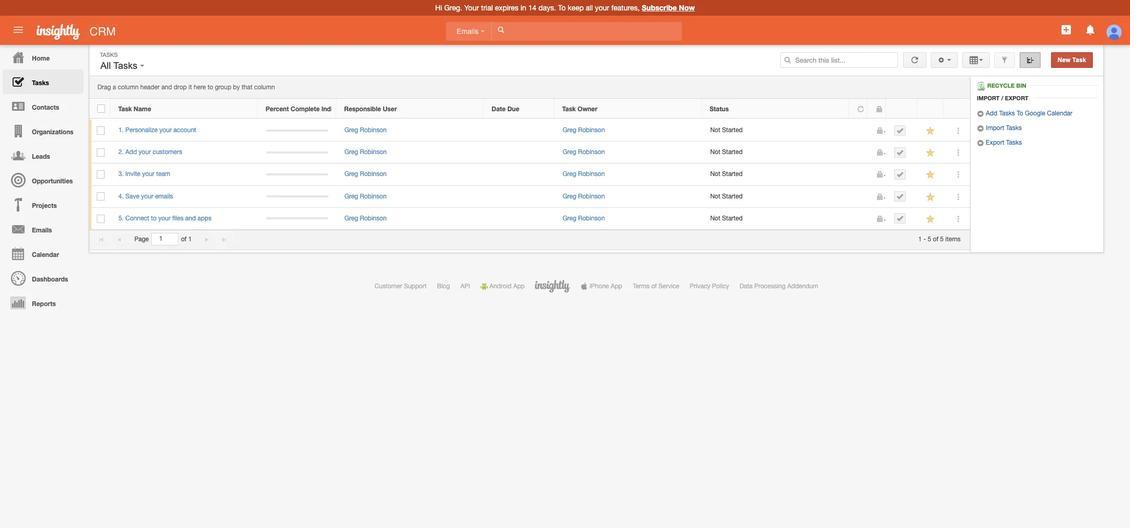 Task type: locate. For each thing, give the bounding box(es) containing it.
emails up calendar link at left
[[32, 227, 52, 234]]

app
[[513, 283, 525, 290], [611, 283, 622, 290]]

3 private task image from the top
[[876, 215, 884, 223]]

1 mark this task complete image from the top
[[897, 149, 904, 156]]

0 vertical spatial emails
[[457, 27, 481, 36]]

0 vertical spatial to
[[558, 4, 566, 12]]

1 started from the top
[[722, 127, 743, 134]]

circle arrow right image
[[977, 110, 984, 118]]

drag a column header and drop it here to group by that column
[[98, 84, 275, 91]]

tasks inside navigation
[[32, 79, 49, 87]]

0 horizontal spatial to
[[151, 215, 157, 222]]

1 row from the top
[[89, 99, 970, 119]]

in
[[521, 4, 526, 12]]

tasks inside button
[[113, 61, 137, 71]]

press ctrl + space to group column header left circle arrow right icon on the top
[[944, 99, 970, 119]]

task left name
[[118, 105, 132, 113]]

app for android app
[[513, 283, 525, 290]]

calendar
[[1047, 110, 1073, 117], [32, 251, 59, 259]]

0 vertical spatial private task image
[[876, 106, 883, 113]]

add right circle arrow right icon on the top
[[986, 110, 998, 117]]

iphone app link
[[581, 283, 622, 290]]

invite
[[125, 171, 140, 178]]

task right new
[[1073, 56, 1086, 64]]

your right save
[[141, 193, 153, 200]]

your up 3. invite your team
[[139, 149, 151, 156]]

0 horizontal spatial app
[[513, 283, 525, 290]]

apps
[[198, 215, 212, 222]]

expires
[[495, 4, 519, 12]]

0 vertical spatial to
[[208, 84, 213, 91]]

1 left -
[[919, 236, 922, 243]]

emails link down projects
[[3, 217, 84, 242]]

android
[[490, 283, 512, 290]]

/
[[1002, 95, 1004, 102]]

date
[[492, 105, 506, 113]]

import tasks link
[[977, 125, 1022, 132]]

row group containing 1. personalize your account
[[89, 120, 970, 230]]

press ctrl + space to group column header right the repeating task icon
[[886, 99, 918, 119]]

android app
[[490, 283, 525, 290]]

None text field
[[492, 22, 682, 41]]

customer
[[375, 283, 402, 290]]

2 horizontal spatial of
[[933, 236, 939, 243]]

terms
[[633, 283, 650, 290]]

owner
[[578, 105, 598, 113]]

following image for 5. connect to your files and apps
[[926, 214, 936, 224]]

greg.
[[444, 4, 462, 12]]

search image
[[784, 56, 791, 64]]

to right connect
[[151, 215, 157, 222]]

to left keep
[[558, 4, 566, 12]]

data processing addendum
[[740, 283, 818, 290]]

1. personalize your account
[[118, 127, 196, 134]]

started for 3. invite your team
[[722, 171, 743, 178]]

emails link
[[446, 22, 492, 41], [3, 217, 84, 242]]

tasks up the contacts link
[[32, 79, 49, 87]]

reports link
[[3, 291, 84, 315]]

support
[[404, 283, 427, 290]]

2 vertical spatial mark this task complete image
[[897, 215, 904, 222]]

5 started from the top
[[722, 215, 743, 222]]

1 vertical spatial to
[[1017, 110, 1024, 117]]

started for 2. add your customers
[[722, 149, 743, 156]]

tasks right all
[[113, 61, 137, 71]]

mark this task complete image
[[897, 127, 904, 134], [897, 171, 904, 178], [897, 215, 904, 222]]

5. connect to your files and apps link
[[118, 215, 217, 222]]

opportunities
[[32, 177, 73, 185]]

recycle bin link
[[977, 82, 1032, 91]]

5 left items
[[940, 236, 944, 243]]

column right 'a'
[[118, 84, 139, 91]]

to left google
[[1017, 110, 1024, 117]]

app right android
[[513, 283, 525, 290]]

0 vertical spatial private task image
[[876, 149, 884, 157]]

calendar up dashboards link
[[32, 251, 59, 259]]

of
[[181, 236, 187, 243], [933, 236, 939, 243], [652, 283, 657, 290]]

connect
[[125, 215, 149, 222]]

press ctrl + space to group column header
[[886, 99, 918, 119], [918, 99, 944, 119], [944, 99, 970, 119]]

started for 4. save your emails
[[722, 193, 743, 200]]

export right circle arrow left image on the right top of page
[[986, 139, 1005, 147]]

None checkbox
[[97, 105, 105, 113], [97, 127, 105, 135], [97, 149, 105, 157], [97, 171, 105, 179], [97, 193, 105, 201], [97, 215, 105, 223], [97, 105, 105, 113], [97, 127, 105, 135], [97, 149, 105, 157], [97, 171, 105, 179], [97, 193, 105, 201], [97, 215, 105, 223]]

2 not started from the top
[[710, 149, 743, 156]]

organizations
[[32, 128, 73, 136]]

5 not from the top
[[710, 215, 721, 222]]

2 press ctrl + space to group column header from the left
[[918, 99, 944, 119]]

0 vertical spatial export
[[1005, 95, 1029, 102]]

1 vertical spatial emails
[[32, 227, 52, 234]]

account
[[174, 127, 196, 134]]

tasks down the import tasks
[[1006, 139, 1022, 147]]

1
[[188, 236, 192, 243], [919, 236, 922, 243]]

calendar right google
[[1047, 110, 1073, 117]]

6 row from the top
[[89, 208, 970, 230]]

following image
[[926, 126, 936, 136], [926, 148, 936, 158], [926, 170, 936, 180], [926, 214, 936, 224]]

1 following image from the top
[[926, 126, 936, 136]]

policy
[[712, 283, 729, 290]]

5 right -
[[928, 236, 932, 243]]

days.
[[539, 4, 556, 12]]

export down bin
[[1005, 95, 1029, 102]]

data
[[740, 283, 753, 290]]

greg robinson
[[345, 127, 387, 134], [563, 127, 605, 134], [345, 149, 387, 156], [563, 149, 605, 156], [345, 171, 387, 178], [563, 171, 605, 178], [345, 193, 387, 200], [563, 193, 605, 200], [345, 215, 387, 222], [563, 215, 605, 222]]

save
[[125, 193, 139, 200]]

2 app from the left
[[611, 283, 622, 290]]

of right terms
[[652, 283, 657, 290]]

your for team
[[142, 171, 154, 178]]

customer support link
[[375, 283, 427, 290]]

1 horizontal spatial and
[[185, 215, 196, 222]]

5
[[928, 236, 932, 243], [940, 236, 944, 243]]

0 vertical spatial calendar
[[1047, 110, 1073, 117]]

that
[[242, 84, 253, 91]]

percent
[[266, 105, 289, 113]]

1 vertical spatial import
[[986, 125, 1005, 132]]

2 mark this task complete image from the top
[[897, 171, 904, 178]]

0 vertical spatial and
[[161, 84, 172, 91]]

0 vertical spatial mark this task complete image
[[897, 149, 904, 156]]

row containing task name
[[89, 99, 970, 119]]

0 horizontal spatial 1
[[188, 236, 192, 243]]

1 - 5 of 5 items
[[919, 236, 961, 243]]

0 vertical spatial mark this task complete image
[[897, 127, 904, 134]]

of right 1 field
[[181, 236, 187, 243]]

3 row from the top
[[89, 142, 970, 164]]

private task image
[[876, 106, 883, 113], [876, 127, 884, 134], [876, 193, 884, 201]]

1 vertical spatial add
[[125, 149, 137, 156]]

private task image
[[876, 149, 884, 157], [876, 171, 884, 179], [876, 215, 884, 223]]

circle arrow right image
[[977, 125, 984, 132]]

not started for 1. personalize your account
[[710, 127, 743, 134]]

1 horizontal spatial export
[[1005, 95, 1029, 102]]

import
[[977, 95, 1000, 102], [986, 125, 1005, 132]]

tasks down add tasks to google calendar link
[[1006, 125, 1022, 132]]

here
[[194, 84, 206, 91]]

google
[[1025, 110, 1046, 117]]

not started cell for 2. add your customers
[[702, 142, 850, 164]]

1 horizontal spatial app
[[611, 283, 622, 290]]

leads link
[[3, 143, 84, 168]]

1 not from the top
[[710, 127, 721, 134]]

task left owner in the right of the page
[[562, 105, 576, 113]]

greg robinson link
[[345, 127, 387, 134], [563, 127, 605, 134], [345, 149, 387, 156], [563, 149, 605, 156], [345, 171, 387, 178], [563, 171, 605, 178], [345, 193, 387, 200], [563, 193, 605, 200], [345, 215, 387, 222], [563, 215, 605, 222]]

0 horizontal spatial of
[[181, 236, 187, 243]]

to
[[558, 4, 566, 12], [1017, 110, 1024, 117]]

0 vertical spatial import
[[977, 95, 1000, 102]]

3 not from the top
[[710, 171, 721, 178]]

add tasks to google calendar link
[[977, 110, 1073, 118]]

not started cell for 4. save your emails
[[702, 186, 850, 208]]

3 mark this task complete image from the top
[[897, 215, 904, 222]]

privacy policy link
[[690, 283, 729, 290]]

1 vertical spatial mark this task complete image
[[897, 193, 904, 200]]

4 started from the top
[[722, 193, 743, 200]]

1 private task image from the top
[[876, 149, 884, 157]]

1 vertical spatial private task image
[[876, 127, 884, 134]]

2 following image from the top
[[926, 148, 936, 158]]

mark this task complete image
[[897, 149, 904, 156], [897, 193, 904, 200]]

tasks
[[100, 52, 118, 58], [113, 61, 137, 71], [32, 79, 49, 87], [999, 110, 1015, 117], [1006, 125, 1022, 132], [1006, 139, 1022, 147]]

3 following image from the top
[[926, 170, 936, 180]]

1 horizontal spatial task
[[562, 105, 576, 113]]

circle arrow left image
[[977, 140, 984, 147]]

tasks up the import tasks
[[999, 110, 1015, 117]]

not started cell
[[702, 120, 850, 142], [702, 142, 850, 164], [702, 164, 850, 186], [702, 186, 850, 208], [702, 208, 850, 230]]

dashboards
[[32, 276, 68, 284]]

Search this list... text field
[[780, 52, 898, 68]]

not started cell for 5. connect to your files and apps
[[702, 208, 850, 230]]

not for 1. personalize your account
[[710, 127, 721, 134]]

14
[[528, 4, 537, 12]]

1 field
[[152, 234, 178, 245]]

cell
[[258, 120, 336, 142], [484, 120, 555, 142], [850, 120, 868, 142], [887, 120, 918, 142], [258, 142, 336, 164], [484, 142, 555, 164], [850, 142, 868, 164], [887, 142, 918, 164], [258, 164, 336, 186], [484, 164, 555, 186], [850, 164, 868, 186], [887, 164, 918, 186], [258, 186, 336, 208], [484, 186, 555, 208], [850, 186, 868, 208], [887, 186, 918, 208], [258, 208, 336, 230], [484, 208, 555, 230], [850, 208, 868, 230], [887, 208, 918, 230]]

all
[[100, 61, 111, 71]]

1 horizontal spatial to
[[208, 84, 213, 91]]

and
[[161, 84, 172, 91], [185, 215, 196, 222]]

3 not started from the top
[[710, 171, 743, 178]]

import left /
[[977, 95, 1000, 102]]

header
[[140, 84, 160, 91]]

1 vertical spatial mark this task complete image
[[897, 171, 904, 178]]

and left drop
[[161, 84, 172, 91]]

1 column from the left
[[118, 84, 139, 91]]

0 vertical spatial add
[[986, 110, 998, 117]]

0 horizontal spatial export
[[986, 139, 1005, 147]]

navigation containing home
[[0, 45, 84, 315]]

your
[[595, 4, 610, 12], [159, 127, 172, 134], [139, 149, 151, 156], [142, 171, 154, 178], [141, 193, 153, 200], [158, 215, 171, 222]]

your right all
[[595, 4, 610, 12]]

task
[[1073, 56, 1086, 64], [118, 105, 132, 113], [562, 105, 576, 113]]

your left "team"
[[142, 171, 154, 178]]

0 horizontal spatial emails link
[[3, 217, 84, 242]]

api
[[461, 283, 470, 290]]

column right "that"
[[254, 84, 275, 91]]

1 vertical spatial to
[[151, 215, 157, 222]]

add right 2.
[[125, 149, 137, 156]]

import for import / export
[[977, 95, 1000, 102]]

0 horizontal spatial add
[[125, 149, 137, 156]]

and right files
[[185, 215, 196, 222]]

emails link down your
[[446, 22, 492, 41]]

0 horizontal spatial to
[[558, 4, 566, 12]]

0 horizontal spatial task
[[118, 105, 132, 113]]

1 horizontal spatial to
[[1017, 110, 1024, 117]]

your inside hi greg. your trial expires in 14 days. to keep all your features, subscribe now
[[595, 4, 610, 12]]

0 horizontal spatial emails
[[32, 227, 52, 234]]

5 row from the top
[[89, 186, 970, 208]]

private task image for account
[[876, 127, 884, 134]]

2 not from the top
[[710, 149, 721, 156]]

crm
[[90, 25, 116, 38]]

refresh list image
[[910, 56, 920, 64]]

1 vertical spatial emails link
[[3, 217, 84, 242]]

2 private task image from the top
[[876, 171, 884, 179]]

2 row from the top
[[89, 120, 970, 142]]

1 horizontal spatial calendar
[[1047, 110, 1073, 117]]

4.
[[118, 193, 124, 200]]

a
[[113, 84, 116, 91]]

3 press ctrl + space to group column header from the left
[[944, 99, 970, 119]]

repeating task image
[[857, 106, 865, 113]]

your left "account"
[[159, 127, 172, 134]]

of right -
[[933, 236, 939, 243]]

show list view filters image
[[1001, 56, 1009, 64]]

4 not started cell from the top
[[702, 186, 850, 208]]

emails inside navigation
[[32, 227, 52, 234]]

dashboards link
[[3, 266, 84, 291]]

all
[[586, 4, 593, 12]]

3 not started cell from the top
[[702, 164, 850, 186]]

2 not started cell from the top
[[702, 142, 850, 164]]

2 vertical spatial private task image
[[876, 193, 884, 201]]

not for 4. save your emails
[[710, 193, 721, 200]]

percent complete indicator responsible user
[[266, 105, 397, 113]]

1 horizontal spatial 5
[[940, 236, 944, 243]]

3 started from the top
[[722, 171, 743, 178]]

2 vertical spatial private task image
[[876, 215, 884, 223]]

to inside hi greg. your trial expires in 14 days. to keep all your features, subscribe now
[[558, 4, 566, 12]]

row
[[89, 99, 970, 119], [89, 120, 970, 142], [89, 142, 970, 164], [89, 164, 970, 186], [89, 186, 970, 208], [89, 208, 970, 230]]

1 horizontal spatial add
[[986, 110, 998, 117]]

-
[[924, 236, 926, 243]]

1 not started cell from the top
[[702, 120, 850, 142]]

to inside add tasks to google calendar link
[[1017, 110, 1024, 117]]

your for emails
[[141, 193, 153, 200]]

app right iphone
[[611, 283, 622, 290]]

mark this task complete image for 2. add your customers
[[897, 149, 904, 156]]

column
[[118, 84, 139, 91], [254, 84, 275, 91]]

import right circle arrow right image
[[986, 125, 1005, 132]]

1 not started from the top
[[710, 127, 743, 134]]

your for account
[[159, 127, 172, 134]]

not started for 3. invite your team
[[710, 171, 743, 178]]

4 following image from the top
[[926, 214, 936, 224]]

0 horizontal spatial 5
[[928, 236, 932, 243]]

2 mark this task complete image from the top
[[897, 193, 904, 200]]

not started for 4. save your emails
[[710, 193, 743, 200]]

2 5 from the left
[[940, 236, 944, 243]]

4 not started from the top
[[710, 193, 743, 200]]

due
[[508, 105, 520, 113]]

4 row from the top
[[89, 164, 970, 186]]

row group
[[89, 120, 970, 230]]

private task image for 3. invite your team
[[876, 171, 884, 179]]

2 horizontal spatial task
[[1073, 56, 1086, 64]]

1 mark this task complete image from the top
[[897, 127, 904, 134]]

1 vertical spatial and
[[185, 215, 196, 222]]

emails down your
[[457, 27, 481, 36]]

1 horizontal spatial column
[[254, 84, 275, 91]]

press ctrl + space to group column header down "cog" image
[[918, 99, 944, 119]]

1 vertical spatial calendar
[[32, 251, 59, 259]]

0 horizontal spatial column
[[118, 84, 139, 91]]

4 not from the top
[[710, 193, 721, 200]]

5 not started from the top
[[710, 215, 743, 222]]

5 not started cell from the top
[[702, 208, 850, 230]]

0 vertical spatial emails link
[[446, 22, 492, 41]]

to
[[208, 84, 213, 91], [151, 215, 157, 222]]

row containing 3. invite your team
[[89, 164, 970, 186]]

user
[[383, 105, 397, 113]]

contacts link
[[3, 94, 84, 119]]

1 app from the left
[[513, 283, 525, 290]]

status
[[710, 105, 729, 113]]

items
[[946, 236, 961, 243]]

to right here
[[208, 84, 213, 91]]

terms of service
[[633, 283, 680, 290]]

1 right 1 field
[[188, 236, 192, 243]]

your left files
[[158, 215, 171, 222]]

1 vertical spatial private task image
[[876, 171, 884, 179]]

navigation
[[0, 45, 84, 315]]

2 started from the top
[[722, 149, 743, 156]]



Task type: describe. For each thing, give the bounding box(es) containing it.
1 vertical spatial export
[[986, 139, 1005, 147]]

1 5 from the left
[[928, 236, 932, 243]]

private task image for 5. connect to your files and apps
[[876, 215, 884, 223]]

now
[[679, 3, 695, 12]]

your for customers
[[139, 149, 151, 156]]

new
[[1058, 56, 1071, 64]]

add inside row group
[[125, 149, 137, 156]]

responsible
[[344, 105, 381, 113]]

app for iphone app
[[611, 283, 622, 290]]

iphone
[[590, 283, 609, 290]]

projects link
[[3, 193, 84, 217]]

following image for 3. invite your team
[[926, 170, 936, 180]]

started for 5. connect to your files and apps
[[722, 215, 743, 222]]

team
[[156, 171, 170, 178]]

2 column from the left
[[254, 84, 275, 91]]

to inside row group
[[151, 215, 157, 222]]

terms of service link
[[633, 283, 680, 290]]

not for 5. connect to your files and apps
[[710, 215, 721, 222]]

row containing 4. save your emails
[[89, 186, 970, 208]]

tasks for import tasks
[[1006, 125, 1022, 132]]

following image
[[926, 192, 936, 202]]

import for import tasks
[[986, 125, 1005, 132]]

projects
[[32, 202, 57, 210]]

2. add your customers
[[118, 149, 182, 156]]

name
[[134, 105, 151, 113]]

contacts
[[32, 104, 59, 111]]

row containing 2. add your customers
[[89, 142, 970, 164]]

0 horizontal spatial calendar
[[32, 251, 59, 259]]

3. invite your team link
[[118, 171, 176, 178]]

service
[[659, 283, 680, 290]]

emails
[[155, 193, 173, 200]]

recycle
[[988, 82, 1015, 89]]

cog image
[[938, 56, 945, 64]]

row containing 1. personalize your account
[[89, 120, 970, 142]]

api link
[[461, 283, 470, 290]]

mark this task complete image for 3. invite your team
[[897, 171, 904, 178]]

of 1
[[181, 236, 192, 243]]

and inside row group
[[185, 215, 196, 222]]

tasks for all tasks
[[113, 61, 137, 71]]

organizations link
[[3, 119, 84, 143]]

hi greg. your trial expires in 14 days. to keep all your features, subscribe now
[[435, 3, 695, 12]]

data processing addendum link
[[740, 283, 818, 290]]

1 press ctrl + space to group column header from the left
[[886, 99, 918, 119]]

mark this task complete image for 5. connect to your files and apps
[[897, 215, 904, 222]]

keep
[[568, 4, 584, 12]]

tasks up all
[[100, 52, 118, 58]]

home link
[[3, 45, 84, 70]]

mark this task complete image for 4. save your emails
[[897, 193, 904, 200]]

4. save your emails
[[118, 193, 173, 200]]

not started cell for 1. personalize your account
[[702, 120, 850, 142]]

private task image for 2. add your customers
[[876, 149, 884, 157]]

not started for 5. connect to your files and apps
[[710, 215, 743, 222]]

export tasks link
[[977, 139, 1022, 147]]

mark this task complete image for 1. personalize your account
[[897, 127, 904, 134]]

addendum
[[788, 283, 818, 290]]

task name
[[118, 105, 151, 113]]

1 horizontal spatial emails link
[[446, 22, 492, 41]]

trial
[[481, 4, 493, 12]]

following image for 1. personalize your account
[[926, 126, 936, 136]]

leads
[[32, 153, 50, 161]]

private task image for emails
[[876, 193, 884, 201]]

import tasks
[[984, 125, 1022, 132]]

add tasks to google calendar
[[984, 110, 1073, 117]]

show sidebar image
[[1027, 56, 1034, 64]]

bin
[[1017, 82, 1027, 89]]

task for task owner
[[562, 105, 576, 113]]

following image for 2. add your customers
[[926, 148, 936, 158]]

not started cell for 3. invite your team
[[702, 164, 850, 186]]

blog
[[437, 283, 450, 290]]

2.
[[118, 149, 124, 156]]

1 horizontal spatial of
[[652, 283, 657, 290]]

task inside new task link
[[1073, 56, 1086, 64]]

your
[[464, 4, 479, 12]]

import / export
[[977, 95, 1029, 102]]

1 horizontal spatial emails
[[457, 27, 481, 36]]

hi
[[435, 4, 442, 12]]

not started for 2. add your customers
[[710, 149, 743, 156]]

customer support
[[375, 283, 427, 290]]

privacy policy
[[690, 283, 729, 290]]

subscribe now link
[[642, 3, 695, 12]]

reports
[[32, 300, 56, 308]]

3.
[[118, 171, 124, 178]]

indicator
[[322, 105, 348, 113]]

home
[[32, 54, 50, 62]]

tasks for add tasks to google calendar
[[999, 110, 1015, 117]]

complete
[[291, 105, 320, 113]]

drag
[[98, 84, 111, 91]]

calendar link
[[3, 242, 84, 266]]

export tasks
[[984, 139, 1022, 147]]

5. connect to your files and apps
[[118, 215, 212, 222]]

2. add your customers link
[[118, 149, 188, 156]]

page
[[134, 236, 149, 243]]

task owner
[[562, 105, 598, 113]]

row containing 5. connect to your files and apps
[[89, 208, 970, 230]]

5.
[[118, 215, 124, 222]]

not for 3. invite your team
[[710, 171, 721, 178]]

3. invite your team
[[118, 171, 170, 178]]

0 horizontal spatial and
[[161, 84, 172, 91]]

task for task name
[[118, 105, 132, 113]]

drop
[[174, 84, 187, 91]]

white image
[[498, 26, 505, 33]]

started for 1. personalize your account
[[722, 127, 743, 134]]

tasks for export tasks
[[1006, 139, 1022, 147]]

features,
[[612, 4, 640, 12]]

tasks link
[[3, 70, 84, 94]]

not for 2. add your customers
[[710, 149, 721, 156]]

notifications image
[[1084, 24, 1097, 36]]

1 horizontal spatial 1
[[919, 236, 922, 243]]



Task type: vqa. For each thing, say whether or not it's contained in the screenshot.
customers
yes



